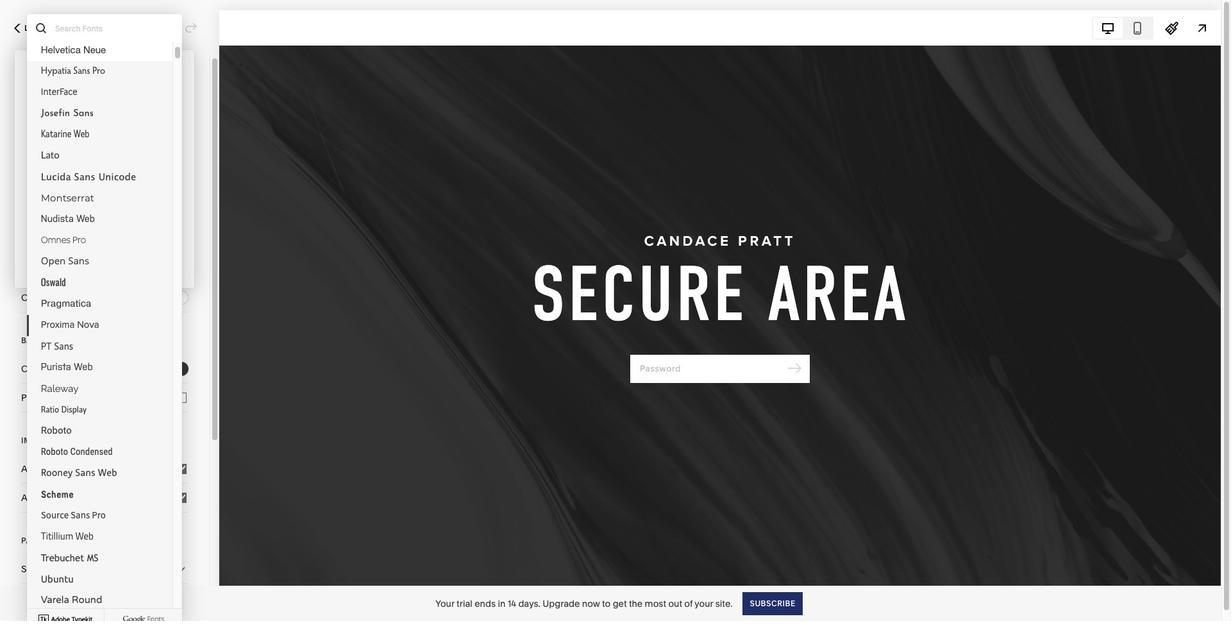 Task type: locate. For each thing, give the bounding box(es) containing it.
0 vertical spatial color button
[[21, 183, 189, 212]]

color button for branding
[[21, 183, 189, 212]]

get
[[613, 598, 627, 609]]

1 vertical spatial font button
[[21, 255, 189, 283]]

0 vertical spatial font button
[[21, 155, 189, 183]]

page
[[21, 392, 43, 404]]

None range field
[[29, 157, 180, 162], [29, 198, 180, 203], [29, 268, 180, 273], [29, 157, 180, 162], [29, 198, 180, 203], [29, 268, 180, 273]]

font button for branding
[[21, 155, 189, 183]]

your trial ends in 14 days. upgrade now to get the most out of your site.
[[436, 598, 733, 609]]

border
[[45, 392, 74, 404]]

1 vertical spatial font
[[21, 263, 40, 275]]

1 color button from the top
[[21, 183, 189, 212]]

ends
[[475, 598, 496, 609]]

auto
[[21, 463, 41, 475], [21, 492, 41, 504]]

color for color button associated with branding
[[21, 192, 45, 203]]

font
[[21, 163, 40, 175], [21, 263, 40, 275]]

days.
[[519, 598, 541, 609]]

font preview image
[[27, 40, 182, 61], [15, 54, 170, 75], [27, 61, 182, 82], [27, 82, 182, 103], [27, 103, 182, 124], [27, 124, 182, 146], [27, 146, 182, 167], [27, 167, 182, 188], [27, 188, 182, 209], [27, 209, 182, 230], [27, 230, 182, 252], [27, 252, 182, 273], [27, 273, 182, 294], [27, 294, 182, 315], [27, 315, 182, 336], [27, 336, 182, 357], [27, 357, 182, 379], [27, 379, 182, 400], [27, 400, 182, 421], [27, 421, 182, 442], [27, 442, 182, 463], [27, 463, 182, 484], [27, 484, 182, 506], [27, 506, 182, 527], [27, 527, 182, 548], [27, 548, 182, 569], [27, 569, 182, 590], [27, 590, 182, 611]]

color down letter
[[21, 192, 45, 203]]

color
[[21, 192, 45, 203], [21, 292, 45, 303], [21, 363, 45, 375], [78, 463, 101, 475], [80, 492, 104, 504]]

auto left loading
[[21, 492, 41, 504]]

color for color button associated with headline
[[21, 292, 45, 303]]

size
[[29, 137, 46, 149]]

letter spacing
[[29, 178, 90, 190]]

2 color button from the top
[[21, 284, 189, 312]]

font button
[[21, 155, 189, 183], [21, 255, 189, 283]]

color right "overlay"
[[78, 463, 101, 475]]

1 font from the top
[[21, 163, 40, 175]]

page border
[[21, 392, 74, 404]]

lock screen button
[[0, 14, 95, 42]]

1 auto from the top
[[21, 463, 41, 475]]

color button
[[21, 183, 189, 212], [21, 284, 189, 312], [21, 355, 189, 383]]

tab list
[[1094, 18, 1153, 38]]

loading
[[43, 492, 78, 504]]

color up page
[[21, 363, 45, 375]]

1 vertical spatial auto
[[21, 492, 41, 504]]

font up letter
[[21, 163, 40, 175]]

Search Fonts text field
[[27, 14, 182, 42]]

font for branding
[[21, 163, 40, 175]]

site.
[[716, 598, 733, 609]]

2 font button from the top
[[21, 255, 189, 283]]

modal dialog
[[27, 14, 182, 621], [15, 50, 194, 288]]

color down the line
[[21, 292, 45, 303]]

1 font button from the top
[[21, 155, 189, 183]]

imagery
[[21, 436, 59, 445]]

of
[[685, 598, 693, 609]]

2 auto from the top
[[21, 492, 41, 504]]

styles
[[21, 56, 73, 78]]

font down the line
[[21, 263, 40, 275]]

background
[[21, 336, 80, 345]]

2 vertical spatial color button
[[21, 355, 189, 383]]

line
[[29, 248, 47, 260]]

your
[[695, 598, 714, 609]]

1 vertical spatial color button
[[21, 284, 189, 312]]

2 font from the top
[[21, 263, 40, 275]]

branding
[[21, 135, 65, 145]]

height
[[49, 248, 77, 260]]

None field
[[139, 136, 180, 150], [139, 177, 180, 191], [139, 247, 180, 261], [139, 136, 180, 150], [139, 177, 180, 191], [139, 247, 180, 261]]

0 vertical spatial font
[[21, 163, 40, 175]]

0 vertical spatial auto
[[21, 463, 41, 475]]

auto for auto loading color
[[21, 492, 41, 504]]

overlay
[[43, 463, 76, 475]]

auto left "overlay"
[[21, 463, 41, 475]]



Task type: describe. For each thing, give the bounding box(es) containing it.
font button for headline
[[21, 255, 189, 283]]

upgrade
[[543, 598, 580, 609]]

auto loading color
[[21, 492, 104, 504]]

spacing
[[56, 178, 90, 190]]

to
[[603, 598, 611, 609]]

modal dialog containing size
[[15, 50, 194, 288]]

color button for headline
[[21, 284, 189, 312]]

in
[[498, 598, 506, 609]]

lock screen
[[24, 23, 81, 33]]

font preview image inside modal dialog
[[15, 54, 170, 75]]

your
[[436, 598, 455, 609]]

3 color button from the top
[[21, 355, 189, 383]]

font for headline
[[21, 263, 40, 275]]

screen
[[49, 23, 81, 33]]

auto for auto overlay color
[[21, 463, 41, 475]]

auto overlay color
[[21, 463, 101, 475]]

headline
[[21, 235, 62, 245]]

letter
[[29, 178, 53, 190]]

color for third color button
[[21, 363, 45, 375]]

password
[[21, 536, 68, 545]]

14
[[508, 598, 517, 609]]

most
[[645, 598, 667, 609]]

lock
[[24, 23, 46, 33]]

now
[[582, 598, 600, 609]]

out
[[669, 598, 683, 609]]

trial
[[457, 598, 473, 609]]

the
[[629, 598, 643, 609]]

color right loading
[[80, 492, 104, 504]]

Search text field
[[21, 84, 189, 112]]

line height
[[29, 248, 77, 260]]



Task type: vqa. For each thing, say whether or not it's contained in the screenshot.
'Auto Overlay Color' at the left bottom of page
yes



